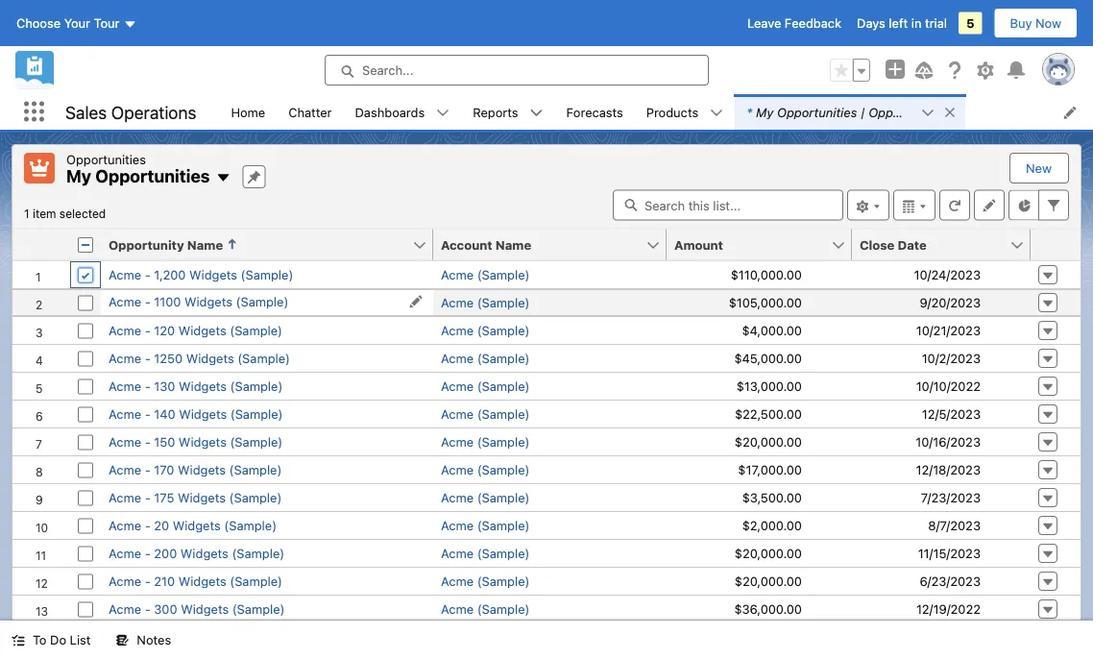 Task type: locate. For each thing, give the bounding box(es) containing it.
acme (sample) link for acme - 140 widgets (sample)
[[441, 406, 530, 421]]

2 $20,000.00 from the top
[[735, 546, 802, 560]]

acme for the acme - 150 widgets (sample) link
[[109, 434, 141, 449]]

action element
[[1031, 229, 1081, 261]]

acme for acme - 140 widgets (sample) acme (sample) link
[[441, 406, 474, 421]]

11 acme (sample) from the top
[[441, 546, 530, 560]]

12 - from the top
[[145, 574, 151, 588]]

- left 130
[[145, 379, 151, 393]]

(sample)
[[241, 267, 293, 282], [477, 267, 530, 282], [236, 294, 289, 308], [477, 295, 530, 309], [230, 323, 282, 337], [477, 323, 530, 337], [238, 351, 290, 365], [477, 351, 530, 365], [230, 379, 283, 393], [477, 379, 530, 393], [230, 406, 283, 421], [477, 406, 530, 421], [230, 434, 283, 449], [477, 434, 530, 449], [229, 462, 282, 477], [477, 462, 530, 477], [229, 490, 282, 504], [477, 490, 530, 504], [224, 518, 277, 532], [477, 518, 530, 532], [232, 546, 285, 560], [477, 546, 530, 560], [230, 574, 282, 588], [477, 574, 530, 588], [232, 601, 285, 616], [477, 601, 530, 616]]

0 horizontal spatial name
[[187, 237, 223, 252]]

acme (sample) for acme - 170 widgets (sample)
[[441, 462, 530, 477]]

acme for "acme - 120 widgets (sample)" link
[[109, 323, 141, 337]]

acme (sample) link for acme - 300 widgets (sample)
[[441, 601, 530, 616]]

close date element
[[852, 229, 1042, 261]]

$110,000.00
[[731, 267, 802, 282]]

account name
[[441, 237, 531, 252]]

6 acme (sample) from the top
[[441, 406, 530, 421]]

text default image inside notes button
[[116, 634, 129, 647]]

widgets up acme - 210 widgets (sample)
[[181, 546, 229, 560]]

acme for acme (sample) link corresponding to acme - 120 widgets (sample)
[[441, 323, 474, 337]]

3 - from the top
[[145, 323, 151, 337]]

new
[[1026, 161, 1052, 175]]

4 - from the top
[[145, 351, 151, 365]]

amount element
[[667, 229, 864, 261]]

my opportunities
[[66, 166, 210, 186]]

$3,500.00
[[742, 490, 802, 504]]

date
[[898, 237, 927, 252]]

acme for acme - 200 widgets (sample) acme (sample) link
[[441, 546, 474, 560]]

days
[[857, 16, 886, 30]]

widgets down acme - 130 widgets (sample)
[[179, 406, 227, 421]]

acme (sample) for acme - 175 widgets (sample)
[[441, 490, 530, 504]]

text default image inside to do list button
[[12, 634, 25, 647]]

10/24/2023
[[914, 267, 981, 282]]

sales
[[65, 102, 107, 122]]

7 acme (sample) from the top
[[441, 434, 530, 449]]

$20,000.00 down $2,000.00 on the right bottom of the page
[[735, 546, 802, 560]]

- left the 140
[[145, 406, 151, 421]]

10 acme (sample) link from the top
[[441, 518, 530, 532]]

12 acme (sample) from the top
[[441, 574, 530, 588]]

text default image
[[944, 106, 957, 119], [530, 106, 543, 120], [710, 106, 724, 120], [216, 170, 231, 186], [116, 634, 129, 647]]

- left '1,200'
[[145, 267, 151, 282]]

0 vertical spatial my
[[756, 105, 774, 119]]

reports list item
[[461, 94, 555, 130]]

1 vertical spatial my
[[66, 166, 91, 186]]

140
[[154, 406, 175, 421]]

- for 210
[[145, 574, 151, 588]]

13 acme (sample) link from the top
[[441, 601, 530, 616]]

widgets for 150
[[179, 434, 227, 449]]

6 - from the top
[[145, 406, 151, 421]]

choose your tour
[[16, 16, 120, 30]]

12/18/2023
[[916, 462, 981, 477]]

text default image right |
[[944, 106, 957, 119]]

item number image
[[12, 229, 70, 260]]

4 acme (sample) link from the top
[[441, 351, 530, 365]]

0 horizontal spatial text default image
[[12, 634, 25, 647]]

widgets up the acme - 1250 widgets (sample) link
[[178, 323, 226, 337]]

opportunities down operations
[[95, 166, 210, 186]]

item number element
[[12, 229, 70, 261]]

|
[[861, 105, 865, 119]]

- left 1100
[[145, 294, 151, 308]]

$20,000.00 up $36,000.00
[[735, 574, 802, 588]]

name
[[187, 237, 223, 252], [496, 237, 531, 252]]

acme - 200 widgets (sample)
[[109, 546, 285, 560]]

$2,000.00
[[742, 518, 802, 532]]

text default image left notes
[[116, 634, 129, 647]]

8 acme (sample) link from the top
[[441, 462, 530, 477]]

- left 150
[[145, 434, 151, 449]]

sales operations
[[65, 102, 196, 122]]

text default image down home link
[[216, 170, 231, 186]]

9 acme (sample) link from the top
[[441, 490, 530, 504]]

text default image right reports
[[530, 106, 543, 120]]

acme (sample) link for acme - 210 widgets (sample)
[[441, 574, 530, 588]]

to
[[33, 633, 47, 647]]

6 acme (sample) link from the top
[[441, 406, 530, 421]]

widgets down acme - 1,200 widgets (sample) 'link'
[[184, 294, 233, 308]]

name inside the opportunity name button
[[187, 237, 223, 252]]

acme - 20 widgets (sample) link
[[109, 518, 277, 532]]

9 acme (sample) from the top
[[441, 490, 530, 504]]

widgets for 170
[[178, 462, 226, 477]]

11 acme (sample) link from the top
[[441, 546, 530, 560]]

20
[[154, 518, 169, 532]]

acme for acme (sample) link corresponding to acme - 130 widgets (sample)
[[441, 379, 474, 393]]

acme (sample) for acme - 300 widgets (sample)
[[441, 601, 530, 616]]

7 acme (sample) link from the top
[[441, 434, 530, 449]]

1,200
[[154, 267, 186, 282]]

name right the account
[[496, 237, 531, 252]]

opportunity name
[[109, 237, 223, 252]]

0 horizontal spatial my
[[66, 166, 91, 186]]

widgets down acme - 170 widgets (sample)
[[178, 490, 226, 504]]

2 vertical spatial $20,000.00
[[735, 574, 802, 588]]

- for 200
[[145, 546, 151, 560]]

- for 175
[[145, 490, 151, 504]]

close date
[[860, 237, 927, 252]]

12/19/2022
[[916, 601, 981, 616]]

notes
[[137, 633, 171, 647]]

acme for acme - 20 widgets (sample) link
[[109, 518, 141, 532]]

- left 300
[[145, 601, 151, 616]]

text default image inside dashboards list item
[[436, 106, 450, 120]]

3 $20,000.00 from the top
[[735, 574, 802, 588]]

home
[[231, 105, 265, 119]]

opportunity name element
[[101, 229, 445, 261]]

opportunities left |
[[777, 105, 857, 119]]

my right *
[[756, 105, 774, 119]]

12 acme (sample) link from the top
[[441, 574, 530, 588]]

widgets up acme - 200 widgets (sample) link
[[173, 518, 221, 532]]

list item
[[735, 94, 966, 130]]

1250
[[154, 351, 183, 365]]

10 acme (sample) from the top
[[441, 518, 530, 532]]

1 - from the top
[[145, 267, 151, 282]]

13 - from the top
[[145, 601, 151, 616]]

2 acme (sample) from the top
[[441, 295, 530, 309]]

now
[[1036, 16, 1062, 30]]

- left 175
[[145, 490, 151, 504]]

acme - 1,200 widgets (sample)
[[109, 267, 293, 282]]

acme for the acme - 1250 widgets (sample) link
[[109, 351, 141, 365]]

acme (sample) link
[[441, 267, 530, 282], [441, 295, 530, 309], [441, 323, 530, 337], [441, 351, 530, 365], [441, 379, 530, 393], [441, 406, 530, 421], [441, 434, 530, 449], [441, 462, 530, 477], [441, 490, 530, 504], [441, 518, 530, 532], [441, 546, 530, 560], [441, 574, 530, 588], [441, 601, 530, 616]]

acme for acme (sample) link related to acme - 300 widgets (sample)
[[441, 601, 474, 616]]

widgets for 140
[[179, 406, 227, 421]]

buy
[[1010, 16, 1032, 30]]

widgets for 175
[[178, 490, 226, 504]]

1 name from the left
[[187, 237, 223, 252]]

chatter
[[288, 105, 332, 119]]

acme for acme - 170 widgets (sample) link
[[109, 462, 141, 477]]

- left 210
[[145, 574, 151, 588]]

acme (sample) link for acme - 175 widgets (sample)
[[441, 490, 530, 504]]

11 - from the top
[[145, 546, 151, 560]]

my
[[756, 105, 774, 119], [66, 166, 91, 186]]

Search My Opportunities list view. search field
[[613, 190, 844, 220]]

acme - 1100 widgets (sample)
[[109, 294, 289, 308]]

- for 1100
[[145, 294, 151, 308]]

13 acme (sample) from the top
[[441, 601, 530, 616]]

$20,000.00 down $22,500.00
[[735, 434, 802, 449]]

my up selected
[[66, 166, 91, 186]]

5
[[967, 16, 975, 30]]

my opportunities grid
[[12, 229, 1081, 659]]

widgets down acme - 1250 widgets (sample)
[[179, 379, 227, 393]]

acme for acme - 200 widgets (sample) link
[[109, 546, 141, 560]]

- for 1,200
[[145, 267, 151, 282]]

2 name from the left
[[496, 237, 531, 252]]

5 acme (sample) link from the top
[[441, 379, 530, 393]]

widgets down acme - 210 widgets (sample)
[[181, 601, 229, 616]]

$13,000.00
[[737, 379, 802, 393]]

210
[[154, 574, 175, 588]]

list containing home
[[219, 94, 1093, 130]]

9/20/2023
[[920, 295, 981, 309]]

account name element
[[433, 229, 678, 261]]

widgets for 210
[[178, 574, 226, 588]]

acme (sample) for acme - 130 widgets (sample)
[[441, 379, 530, 393]]

buy now
[[1010, 16, 1062, 30]]

10 - from the top
[[145, 518, 151, 532]]

opportunities right |
[[869, 105, 949, 119]]

acme - 1250 widgets (sample) link
[[109, 351, 290, 365]]

choose your tour button
[[15, 8, 138, 38]]

acme - 140 widgets (sample)
[[109, 406, 283, 421]]

- for 300
[[145, 601, 151, 616]]

list
[[219, 94, 1093, 130]]

widgets up acme - 300 widgets (sample)
[[178, 574, 226, 588]]

3 acme (sample) link from the top
[[441, 323, 530, 337]]

choose
[[16, 16, 61, 30]]

2 horizontal spatial text default image
[[922, 106, 935, 120]]

widgets up acme - 1100 widgets (sample)
[[189, 267, 237, 282]]

widgets up acme - 130 widgets (sample)
[[186, 351, 234, 365]]

text default image left reports
[[436, 106, 450, 120]]

1 horizontal spatial name
[[496, 237, 531, 252]]

acme (sample) for acme - 210 widgets (sample)
[[441, 574, 530, 588]]

- left 20
[[145, 518, 151, 532]]

acme
[[109, 267, 141, 282], [441, 267, 474, 282], [109, 294, 141, 308], [441, 295, 474, 309], [109, 323, 141, 337], [441, 323, 474, 337], [109, 351, 141, 365], [441, 351, 474, 365], [109, 379, 141, 393], [441, 379, 474, 393], [109, 406, 141, 421], [441, 406, 474, 421], [109, 434, 141, 449], [441, 434, 474, 449], [109, 462, 141, 477], [441, 462, 474, 477], [109, 490, 141, 504], [441, 490, 474, 504], [109, 518, 141, 532], [441, 518, 474, 532], [109, 546, 141, 560], [441, 546, 474, 560], [109, 574, 141, 588], [441, 574, 474, 588], [109, 601, 141, 616], [441, 601, 474, 616]]

-
[[145, 267, 151, 282], [145, 294, 151, 308], [145, 323, 151, 337], [145, 351, 151, 365], [145, 379, 151, 393], [145, 406, 151, 421], [145, 434, 151, 449], [145, 462, 151, 477], [145, 490, 151, 504], [145, 518, 151, 532], [145, 546, 151, 560], [145, 574, 151, 588], [145, 601, 151, 616]]

text default image
[[436, 106, 450, 120], [922, 106, 935, 120], [12, 634, 25, 647]]

- for 130
[[145, 379, 151, 393]]

$20,000.00 for 11/15/2023
[[735, 546, 802, 560]]

name up acme - 1,200 widgets (sample)
[[187, 237, 223, 252]]

- left 170
[[145, 462, 151, 477]]

1 acme (sample) from the top
[[441, 267, 530, 282]]

reports link
[[461, 94, 530, 130]]

$17,000.00
[[738, 462, 802, 477]]

$4,000.00
[[742, 323, 802, 337]]

text default image left to
[[12, 634, 25, 647]]

1 vertical spatial $20,000.00
[[735, 546, 802, 560]]

name inside account name 'button'
[[496, 237, 531, 252]]

text default image for *
[[922, 106, 935, 120]]

acme - 175 widgets (sample)
[[109, 490, 282, 504]]

acme for acme - 130 widgets (sample) link
[[109, 379, 141, 393]]

170
[[154, 462, 174, 477]]

8 acme (sample) from the top
[[441, 462, 530, 477]]

search... button
[[325, 55, 709, 86]]

acme - 300 widgets (sample) link
[[109, 601, 285, 616]]

$22,500.00
[[735, 406, 802, 421]]

list item containing *
[[735, 94, 966, 130]]

$20,000.00 for 10/16/2023
[[735, 434, 802, 449]]

- left 1250
[[145, 351, 151, 365]]

acme for acme - 175 widgets (sample) link
[[109, 490, 141, 504]]

forecasts
[[566, 105, 623, 119]]

text default image left *
[[710, 106, 724, 120]]

acme for 'acme - 210 widgets (sample)' link
[[109, 574, 141, 588]]

text default image right |
[[922, 106, 935, 120]]

- left 120 in the left of the page
[[145, 323, 151, 337]]

acme - 210 widgets (sample)
[[109, 574, 282, 588]]

text default image inside products list item
[[710, 106, 724, 120]]

cell inside my opportunities grid
[[70, 229, 101, 261]]

widgets down acme - 140 widgets (sample) link
[[179, 434, 227, 449]]

widgets for 1250
[[186, 351, 234, 365]]

products
[[646, 105, 699, 119]]

my opportunities|opportunities|list view element
[[12, 144, 1082, 659]]

acme (sample) link for acme - 200 widgets (sample)
[[441, 546, 530, 560]]

$45,000.00
[[734, 351, 802, 365]]

dashboards list item
[[344, 94, 461, 130]]

1 horizontal spatial text default image
[[436, 106, 450, 120]]

8 - from the top
[[145, 462, 151, 477]]

acme - 170 widgets (sample)
[[109, 462, 282, 477]]

3 acme (sample) from the top
[[441, 323, 530, 337]]

5 acme (sample) from the top
[[441, 379, 530, 393]]

widgets down acme - 150 widgets (sample)
[[178, 462, 226, 477]]

9 - from the top
[[145, 490, 151, 504]]

action image
[[1031, 229, 1081, 260]]

widgets for 300
[[181, 601, 229, 616]]

in
[[912, 16, 922, 30]]

7 - from the top
[[145, 434, 151, 449]]

5 - from the top
[[145, 379, 151, 393]]

feedback
[[785, 16, 842, 30]]

group
[[830, 59, 870, 82]]

cell
[[70, 229, 101, 261]]

4 acme (sample) from the top
[[441, 351, 530, 365]]

None search field
[[613, 190, 844, 220]]

acme - 130 widgets (sample) link
[[109, 379, 283, 393]]

- left 200 on the left bottom of page
[[145, 546, 151, 560]]

1 acme (sample) link from the top
[[441, 267, 530, 282]]

$20,000.00
[[735, 434, 802, 449], [735, 546, 802, 560], [735, 574, 802, 588]]

- for 120
[[145, 323, 151, 337]]

acme for acme (sample) link for acme - 150 widgets (sample)
[[441, 434, 474, 449]]

acme for acme - 210 widgets (sample)'s acme (sample) link
[[441, 574, 474, 588]]

2 - from the top
[[145, 294, 151, 308]]

acme - 170 widgets (sample) link
[[109, 462, 282, 477]]

0 vertical spatial $20,000.00
[[735, 434, 802, 449]]

1 $20,000.00 from the top
[[735, 434, 802, 449]]



Task type: vqa. For each thing, say whether or not it's contained in the screenshot.
Burton inside the 'Howard Jones (Sample) — Tim Burton created this note. September 28, 2023 at 12:04 PM'
no



Task type: describe. For each thing, give the bounding box(es) containing it.
widgets for 200
[[181, 546, 229, 560]]

acme - 1,200 widgets (sample) link
[[109, 267, 293, 282]]

acme for acme (sample) link associated with acme - 170 widgets (sample)
[[441, 462, 474, 477]]

close date button
[[852, 229, 1010, 260]]

do
[[50, 633, 66, 647]]

dashboards
[[355, 105, 425, 119]]

120
[[154, 323, 175, 337]]

acme (sample) for acme - 150 widgets (sample)
[[441, 434, 530, 449]]

acme for acme - 1,200 widgets (sample) 'link'
[[109, 267, 141, 282]]

acme for acme (sample) link associated with acme - 20 widgets (sample)
[[441, 518, 474, 532]]

175
[[154, 490, 174, 504]]

leave feedback
[[748, 16, 842, 30]]

11/15/2023
[[918, 546, 981, 560]]

acme - 150 widgets (sample) link
[[109, 434, 283, 449]]

acme (sample) link for acme - 130 widgets (sample)
[[441, 379, 530, 393]]

10/2/2023
[[922, 351, 981, 365]]

10/16/2023
[[916, 434, 981, 449]]

$20,000.00 for 6/23/2023
[[735, 574, 802, 588]]

opportunities down sales
[[66, 152, 146, 166]]

acme (sample) for acme - 1250 widgets (sample)
[[441, 351, 530, 365]]

acme (sample) for acme - 140 widgets (sample)
[[441, 406, 530, 421]]

home link
[[219, 94, 277, 130]]

close
[[860, 237, 895, 252]]

your
[[64, 16, 90, 30]]

acme - 130 widgets (sample)
[[109, 379, 283, 393]]

text default image inside list item
[[944, 106, 957, 119]]

leave
[[748, 16, 781, 30]]

products link
[[635, 94, 710, 130]]

- for 170
[[145, 462, 151, 477]]

acme for acme - 140 widgets (sample) link
[[109, 406, 141, 421]]

item
[[33, 207, 56, 220]]

text default image inside the reports list item
[[530, 106, 543, 120]]

chatter link
[[277, 94, 344, 130]]

acme - 20 widgets (sample)
[[109, 518, 277, 532]]

acme (sample) for acme - 20 widgets (sample)
[[441, 518, 530, 532]]

account
[[441, 237, 493, 252]]

left
[[889, 16, 908, 30]]

8/7/2023
[[928, 518, 981, 532]]

acme (sample) link for acme - 170 widgets (sample)
[[441, 462, 530, 477]]

- for 1250
[[145, 351, 151, 365]]

10/21/2023
[[916, 323, 981, 337]]

300
[[154, 601, 177, 616]]

dashboards link
[[344, 94, 436, 130]]

account name button
[[433, 229, 646, 260]]

my opportunities status
[[24, 207, 106, 220]]

*
[[747, 105, 752, 119]]

widgets for 130
[[179, 379, 227, 393]]

acme (sample) link for acme - 1250 widgets (sample)
[[441, 351, 530, 365]]

6/23/2023
[[920, 574, 981, 588]]

acme (sample) for acme - 120 widgets (sample)
[[441, 323, 530, 337]]

acme - 300 widgets (sample)
[[109, 601, 285, 616]]

text default image inside my opportunities|opportunities|list view element
[[216, 170, 231, 186]]

$105,000.00
[[729, 295, 802, 309]]

- for 20
[[145, 518, 151, 532]]

acme - 140 widgets (sample) link
[[109, 406, 283, 421]]

acme for acme (sample) link associated with acme - 1,200 widgets (sample)
[[441, 267, 474, 282]]

acme (sample) for acme - 200 widgets (sample)
[[441, 546, 530, 560]]

widgets for 1100
[[184, 294, 233, 308]]

130
[[154, 379, 175, 393]]

acme - 120 widgets (sample) link
[[109, 323, 282, 337]]

acme for acme (sample) link related to acme - 1250 widgets (sample)
[[441, 351, 474, 365]]

amount
[[674, 237, 723, 252]]

acme - 1100 widgets (sample) link
[[109, 294, 289, 310]]

opportunity
[[109, 237, 184, 252]]

12/5/2023
[[922, 406, 981, 421]]

acme for acme - 1100 widgets (sample) link
[[109, 294, 141, 308]]

widgets for 120
[[178, 323, 226, 337]]

to do list button
[[0, 621, 102, 659]]

1 horizontal spatial my
[[756, 105, 774, 119]]

acme (sample) link for acme - 20 widgets (sample)
[[441, 518, 530, 532]]

acme (sample) link for acme - 120 widgets (sample)
[[441, 323, 530, 337]]

10/10/2022
[[916, 379, 981, 393]]

$36,000.00
[[734, 601, 802, 616]]

text default image for dashboards
[[436, 106, 450, 120]]

2 acme (sample) link from the top
[[441, 295, 530, 309]]

acme - 210 widgets (sample) link
[[109, 574, 282, 588]]

tour
[[94, 16, 120, 30]]

7/23/2023
[[921, 490, 981, 504]]

acme for acme - 300 widgets (sample) link
[[109, 601, 141, 616]]

acme for 2nd acme (sample) link
[[441, 295, 474, 309]]

reports
[[473, 105, 518, 119]]

200
[[154, 546, 177, 560]]

trial
[[925, 16, 947, 30]]

acme (sample) for acme - 1,200 widgets (sample)
[[441, 267, 530, 282]]

leave feedback link
[[748, 16, 842, 30]]

widgets for 20
[[173, 518, 221, 532]]

forecasts link
[[555, 94, 635, 130]]

- for 150
[[145, 434, 151, 449]]

acme - 175 widgets (sample) link
[[109, 490, 282, 504]]

1 item selected
[[24, 207, 106, 220]]

list
[[70, 633, 91, 647]]

name for account name
[[496, 237, 531, 252]]

* my opportunities | opportunities
[[747, 105, 949, 119]]

name for opportunity name
[[187, 237, 223, 252]]

new button
[[1011, 154, 1067, 183]]

to do list
[[33, 633, 91, 647]]

products list item
[[635, 94, 735, 130]]

- for 140
[[145, 406, 151, 421]]

acme (sample) link for acme - 1,200 widgets (sample)
[[441, 267, 530, 282]]

acme - 200 widgets (sample) link
[[109, 546, 285, 560]]

acme for acme (sample) link associated with acme - 175 widgets (sample)
[[441, 490, 474, 504]]

buy now button
[[994, 8, 1078, 38]]

acme - 150 widgets (sample)
[[109, 434, 283, 449]]

opportunity name button
[[101, 229, 412, 260]]

search...
[[362, 63, 414, 77]]

notes button
[[104, 621, 183, 659]]

1
[[24, 207, 29, 220]]

amount button
[[667, 229, 831, 260]]

acme (sample) link for acme - 150 widgets (sample)
[[441, 434, 530, 449]]

widgets for 1,200
[[189, 267, 237, 282]]



